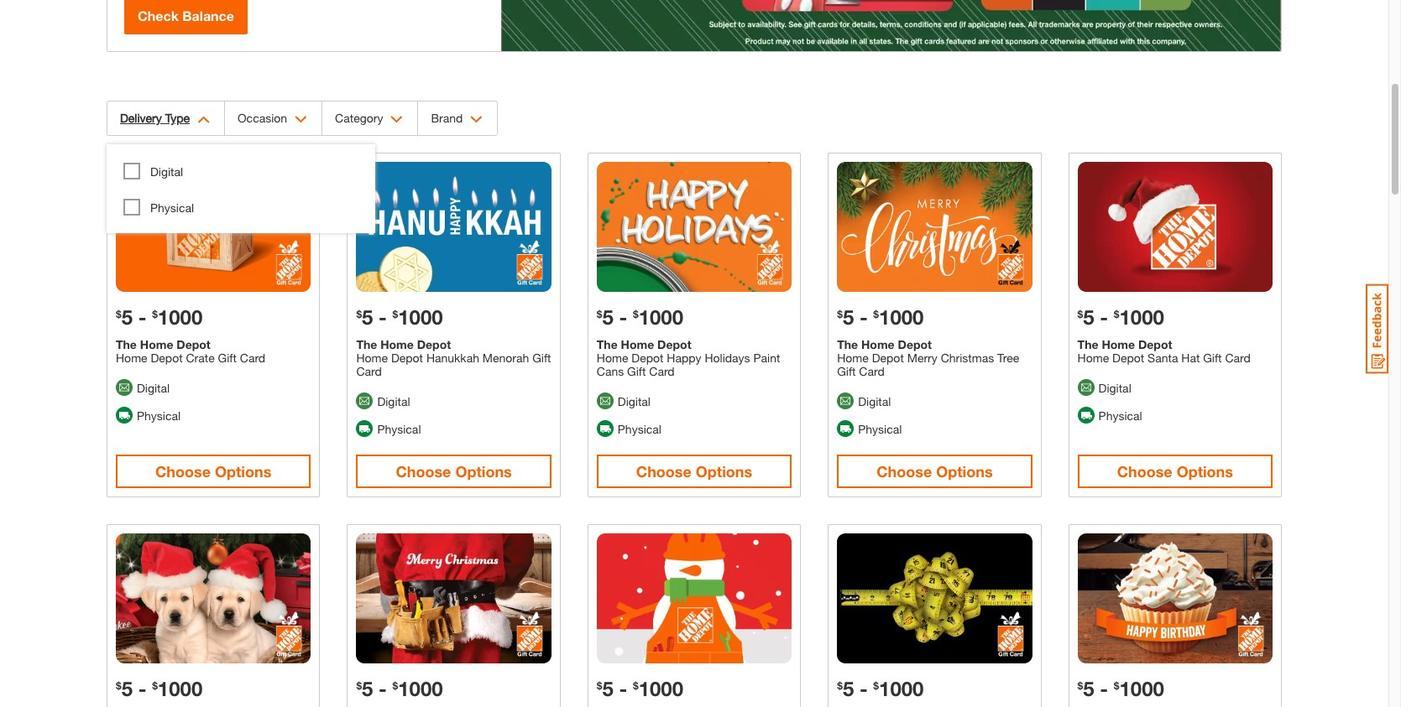 Task type: describe. For each thing, give the bounding box(es) containing it.
1000 for the home depot tape measure bow gift card "image"
[[879, 677, 924, 701]]

- for home depot santa hat gift card image
[[1100, 306, 1108, 329]]

physical image for the home depot home depot merry christmas tree gift card
[[837, 421, 854, 438]]

holidays
[[705, 351, 750, 365]]

digital for the home depot home depot merry christmas tree gift card
[[858, 394, 891, 409]]

gift inside 'the home depot home depot merry christmas tree gift card'
[[837, 364, 856, 379]]

brand link
[[418, 102, 497, 135]]

1000 for home depot birthday cupcake egift 'image'
[[1119, 677, 1164, 701]]

- for 'home depot crate gift card' "image"
[[138, 306, 146, 329]]

options for menorah
[[455, 462, 512, 481]]

menorah
[[483, 351, 529, 365]]

$ 5 - $ 1000 for the home depot tape measure bow gift card "image"
[[837, 677, 924, 701]]

home depot hanukkah menorah gift card image
[[356, 162, 551, 292]]

paint
[[753, 351, 780, 365]]

5 for home depot merry christmas tree gift card image
[[843, 306, 854, 329]]

1000 for home depot santa puppies gift card image
[[158, 677, 203, 701]]

home depot santa puppies gift card image
[[116, 534, 311, 664]]

occasion
[[238, 111, 287, 125]]

gift inside the home depot home depot hanukkah menorah gift card
[[532, 351, 551, 365]]

the for home depot hanukkah menorah gift card
[[356, 337, 377, 352]]

open arrow image for brand
[[470, 116, 483, 123]]

home depot birthday cupcake egift image
[[1078, 534, 1273, 664]]

5 for home depot santa puppies gift card image
[[121, 677, 133, 701]]

open arrow image for delivery type
[[197, 116, 210, 123]]

physical image for the home depot home depot happy holidays paint cans gift card
[[597, 421, 613, 438]]

digital image for home depot crate gift card
[[116, 380, 133, 396]]

choose options for happy
[[636, 462, 752, 481]]

- for home depot merry christmas tree gift card image
[[860, 306, 868, 329]]

5 for home depot happy holidays paint cans gift card image
[[602, 306, 614, 329]]

check balance
[[138, 8, 234, 24]]

santa
[[1148, 351, 1178, 365]]

cans
[[597, 364, 624, 379]]

home depot santa hat gift card image
[[1078, 162, 1273, 292]]

digital
[[150, 164, 183, 179]]

$ 5 - $ 1000 for the home depot snowman apron gift card image at the bottom
[[597, 677, 683, 701]]

choose options for merry
[[877, 462, 993, 481]]

choose for happy
[[636, 462, 692, 481]]

christmas
[[941, 351, 994, 365]]

options for gift
[[215, 462, 271, 481]]

open arrow image for category
[[391, 116, 403, 123]]

crate
[[186, 351, 215, 365]]

$ 5 - $ 1000 for home depot hanukkah menorah gift card image
[[356, 306, 443, 329]]

balance
[[182, 8, 234, 24]]

physical for santa
[[1099, 409, 1142, 423]]

5 for home depot birthday cupcake egift 'image'
[[1083, 677, 1094, 701]]

feedback link image
[[1366, 284, 1389, 374]]

card inside the home depot home depot hanukkah menorah gift card
[[356, 364, 382, 379]]

choose for crate
[[155, 462, 211, 481]]

the home depot home depot hanukkah menorah gift card
[[356, 337, 551, 379]]

physical image for the home depot home depot crate gift card
[[116, 407, 133, 424]]

choose options button for crate
[[116, 455, 311, 488]]

digital for the home depot home depot hanukkah menorah gift card
[[377, 394, 410, 409]]

type
[[165, 111, 190, 125]]

5 for the home depot snowman apron gift card image at the bottom
[[602, 677, 614, 701]]

$ 5 - $ 1000 for home depot santa hat gift card image
[[1078, 306, 1164, 329]]

the for home depot crate gift card
[[116, 337, 137, 352]]

card inside the home depot home depot santa hat gift card
[[1225, 351, 1251, 365]]

physical for happy
[[618, 422, 661, 436]]

choose for santa
[[1117, 462, 1172, 481]]

5 for home depot hanukkah menorah gift card image
[[362, 306, 373, 329]]

digital image for home depot santa hat gift card
[[1078, 380, 1094, 396]]

merry
[[907, 351, 937, 365]]

digital for the home depot home depot santa hat gift card
[[1099, 381, 1131, 395]]

- for the home depot snowman apron gift card image at the bottom
[[619, 677, 627, 701]]

- for the home depot tape measure bow gift card "image"
[[860, 677, 868, 701]]



Task type: vqa. For each thing, say whether or not it's contained in the screenshot.
the bottom Shop
no



Task type: locate. For each thing, give the bounding box(es) containing it.
gift inside the home depot home depot crate gift card
[[218, 351, 237, 365]]

- for home depot santa tool belt gift card image
[[379, 677, 387, 701]]

1 horizontal spatial digital image
[[837, 393, 854, 410]]

3 choose options from the left
[[636, 462, 752, 481]]

1000
[[158, 306, 203, 329], [639, 306, 683, 329], [398, 306, 443, 329], [879, 306, 924, 329], [1119, 306, 1164, 329], [158, 677, 203, 701], [639, 677, 683, 701], [398, 677, 443, 701], [879, 677, 924, 701], [1119, 677, 1164, 701]]

5 choose from the left
[[1117, 462, 1172, 481]]

check
[[138, 8, 179, 24]]

choose options for crate
[[155, 462, 271, 481]]

digital image for home depot happy holidays paint cans gift card
[[597, 393, 613, 410]]

choose for hanukkah
[[396, 462, 451, 481]]

- for home depot birthday cupcake egift 'image'
[[1100, 677, 1108, 701]]

5
[[121, 306, 133, 329], [602, 306, 614, 329], [362, 306, 373, 329], [843, 306, 854, 329], [1083, 306, 1094, 329], [121, 677, 133, 701], [602, 677, 614, 701], [362, 677, 373, 701], [843, 677, 854, 701], [1083, 677, 1094, 701]]

digital for the home depot home depot happy holidays paint cans gift card
[[618, 394, 651, 409]]

1 open arrow image from the left
[[197, 116, 210, 123]]

2 options from the left
[[455, 462, 512, 481]]

physical for crate
[[137, 409, 181, 423]]

category link
[[322, 102, 418, 135]]

3 the from the left
[[356, 337, 377, 352]]

1000 for home depot happy holidays paint cans gift card image
[[639, 306, 683, 329]]

physical
[[137, 409, 181, 423], [1099, 409, 1142, 423], [618, 422, 661, 436], [377, 422, 421, 436], [858, 422, 902, 436]]

home depot merry christmas tree gift card image
[[837, 162, 1032, 292]]

digital for the home depot home depot crate gift card
[[137, 381, 170, 395]]

1000 for home depot santa hat gift card image
[[1119, 306, 1164, 329]]

$
[[116, 308, 121, 321], [152, 308, 158, 321], [597, 308, 602, 321], [633, 308, 639, 321], [356, 308, 362, 321], [393, 308, 398, 321], [837, 308, 843, 321], [873, 308, 879, 321], [1078, 308, 1083, 321], [1114, 308, 1119, 321], [116, 680, 121, 692], [152, 680, 158, 692], [597, 680, 602, 692], [633, 680, 639, 692], [356, 680, 362, 692], [393, 680, 398, 692], [837, 680, 843, 692], [873, 680, 879, 692], [1078, 680, 1083, 692], [1114, 680, 1119, 692]]

options for holidays
[[696, 462, 752, 481]]

5 for home depot santa tool belt gift card image
[[362, 677, 373, 701]]

2 choose options from the left
[[396, 462, 512, 481]]

the home depot home depot crate gift card
[[116, 337, 265, 365]]

2 open arrow image from the left
[[295, 116, 307, 123]]

physical image for the home depot home depot santa hat gift card
[[1078, 407, 1094, 424]]

the inside the home depot home depot hanukkah menorah gift card
[[356, 337, 377, 352]]

digital down 'the home depot home depot merry christmas tree gift card'
[[858, 394, 891, 409]]

image for give the gift of doing image
[[501, 0, 1281, 51]]

3 options from the left
[[696, 462, 752, 481]]

1 choose options button from the left
[[116, 455, 311, 488]]

5 choose options from the left
[[1117, 462, 1233, 481]]

gift
[[218, 351, 237, 365], [532, 351, 551, 365], [1203, 351, 1222, 365], [627, 364, 646, 379], [837, 364, 856, 379]]

the for home depot merry christmas tree gift card
[[837, 337, 858, 352]]

the inside the home depot home depot happy holidays paint cans gift card
[[597, 337, 618, 352]]

choose options button
[[116, 455, 311, 488], [356, 455, 551, 488], [597, 455, 792, 488], [837, 455, 1032, 488], [1078, 455, 1273, 488]]

4 choose from the left
[[877, 462, 932, 481]]

category
[[335, 111, 383, 125]]

choose options button for happy
[[597, 455, 792, 488]]

$ 5 - $ 1000 for home depot merry christmas tree gift card image
[[837, 306, 924, 329]]

choose options
[[155, 462, 271, 481], [396, 462, 512, 481], [636, 462, 752, 481], [877, 462, 993, 481], [1117, 462, 1233, 481]]

$ 5 - $ 1000 for 'home depot crate gift card' "image"
[[116, 306, 203, 329]]

the home depot home depot merry christmas tree gift card
[[837, 337, 1019, 379]]

1 choose from the left
[[155, 462, 211, 481]]

physical for hanukkah
[[377, 422, 421, 436]]

delivery type link
[[107, 102, 224, 135]]

hanukkah
[[426, 351, 479, 365]]

digital image up physical icon
[[356, 393, 373, 410]]

1 options from the left
[[215, 462, 271, 481]]

digital down the home depot home depot hanukkah menorah gift card
[[377, 394, 410, 409]]

physical
[[150, 200, 194, 215]]

5 options from the left
[[1177, 462, 1233, 481]]

the home depot home depot santa hat gift card
[[1078, 337, 1251, 365]]

the inside the home depot home depot crate gift card
[[116, 337, 137, 352]]

physical image
[[356, 421, 373, 438]]

the inside the home depot home depot santa hat gift card
[[1078, 337, 1098, 352]]

4 the from the left
[[837, 337, 858, 352]]

depot
[[177, 337, 211, 352], [657, 337, 691, 352], [417, 337, 451, 352], [898, 337, 932, 352], [1138, 337, 1172, 352], [151, 351, 183, 365], [632, 351, 664, 365], [391, 351, 423, 365], [872, 351, 904, 365], [1112, 351, 1144, 365]]

hat
[[1181, 351, 1200, 365]]

home
[[140, 337, 173, 352], [621, 337, 654, 352], [380, 337, 414, 352], [861, 337, 895, 352], [1102, 337, 1135, 352], [116, 351, 147, 365], [597, 351, 628, 365], [356, 351, 388, 365], [837, 351, 869, 365], [1078, 351, 1109, 365]]

gift right cans
[[627, 364, 646, 379]]

1000 for home depot santa tool belt gift card image
[[398, 677, 443, 701]]

card inside the home depot home depot happy holidays paint cans gift card
[[649, 364, 675, 379]]

home depot santa tool belt gift card image
[[356, 534, 551, 664]]

home depot happy holidays paint cans gift card image
[[597, 162, 792, 292]]

digital image
[[597, 393, 613, 410], [356, 393, 373, 410]]

gift right 'hat'
[[1203, 351, 1222, 365]]

$ 5 - $ 1000 for home depot birthday cupcake egift 'image'
[[1078, 677, 1164, 701]]

1000 for home depot merry christmas tree gift card image
[[879, 306, 924, 329]]

brand
[[431, 111, 463, 125]]

choose for merry
[[877, 462, 932, 481]]

- for home depot santa puppies gift card image
[[138, 677, 146, 701]]

delivery type
[[120, 111, 190, 125]]

5 for home depot santa hat gift card image
[[1083, 306, 1094, 329]]

4 options from the left
[[936, 462, 993, 481]]

1000 for 'home depot crate gift card' "image"
[[158, 306, 203, 329]]

$ 5 - $ 1000 for home depot santa puppies gift card image
[[116, 677, 203, 701]]

4 choose options button from the left
[[837, 455, 1032, 488]]

happy
[[667, 351, 701, 365]]

1 choose options from the left
[[155, 462, 271, 481]]

choose options button for hanukkah
[[356, 455, 551, 488]]

open arrow image inside delivery type link
[[197, 116, 210, 123]]

the for home depot santa hat gift card
[[1078, 337, 1098, 352]]

physical image
[[116, 407, 133, 424], [1078, 407, 1094, 424], [597, 421, 613, 438], [837, 421, 854, 438]]

2 digital image from the left
[[356, 393, 373, 410]]

open arrow image
[[197, 116, 210, 123], [295, 116, 307, 123], [391, 116, 403, 123], [470, 116, 483, 123]]

card inside 'the home depot home depot merry christmas tree gift card'
[[859, 364, 885, 379]]

choose options for santa
[[1117, 462, 1233, 481]]

card inside the home depot home depot crate gift card
[[240, 351, 265, 365]]

physical for merry
[[858, 422, 902, 436]]

card
[[240, 351, 265, 365], [1225, 351, 1251, 365], [649, 364, 675, 379], [356, 364, 382, 379], [859, 364, 885, 379]]

2 horizontal spatial digital image
[[1078, 380, 1094, 396]]

open arrow image for occasion
[[295, 116, 307, 123]]

0 horizontal spatial digital image
[[356, 393, 373, 410]]

card right cans
[[649, 364, 675, 379]]

open arrow image inside brand link
[[470, 116, 483, 123]]

check balance link
[[124, 0, 248, 34]]

1 digital image from the left
[[597, 393, 613, 410]]

1000 for the home depot snowman apron gift card image at the bottom
[[639, 677, 683, 701]]

gift inside the home depot home depot happy holidays paint cans gift card
[[627, 364, 646, 379]]

2 choose options button from the left
[[356, 455, 551, 488]]

4 open arrow image from the left
[[470, 116, 483, 123]]

occasion link
[[225, 102, 322, 135]]

3 open arrow image from the left
[[391, 116, 403, 123]]

$ 5 - $ 1000
[[116, 306, 203, 329], [597, 306, 683, 329], [356, 306, 443, 329], [837, 306, 924, 329], [1078, 306, 1164, 329], [116, 677, 203, 701], [597, 677, 683, 701], [356, 677, 443, 701], [837, 677, 924, 701], [1078, 677, 1164, 701]]

card up physical icon
[[356, 364, 382, 379]]

0 horizontal spatial digital image
[[116, 380, 133, 396]]

2 choose from the left
[[396, 462, 451, 481]]

card left 'merry'
[[859, 364, 885, 379]]

home depot snowman apron gift card image
[[597, 534, 792, 664]]

open arrow image right category
[[391, 116, 403, 123]]

gift right 'crate'
[[218, 351, 237, 365]]

- for home depot hanukkah menorah gift card image
[[379, 306, 387, 329]]

the inside 'the home depot home depot merry christmas tree gift card'
[[837, 337, 858, 352]]

1000 for home depot hanukkah menorah gift card image
[[398, 306, 443, 329]]

open arrow image inside category 'link'
[[391, 116, 403, 123]]

$ 5 - $ 1000 for home depot santa tool belt gift card image
[[356, 677, 443, 701]]

options
[[215, 462, 271, 481], [455, 462, 512, 481], [696, 462, 752, 481], [936, 462, 993, 481], [1177, 462, 1233, 481]]

tree
[[997, 351, 1019, 365]]

delivery
[[120, 111, 162, 125]]

1 the from the left
[[116, 337, 137, 352]]

the for home depot happy holidays paint cans gift card
[[597, 337, 618, 352]]

digital down the home depot home depot santa hat gift card
[[1099, 381, 1131, 395]]

options for christmas
[[936, 462, 993, 481]]

gift right menorah
[[532, 351, 551, 365]]

the home depot home depot happy holidays paint cans gift card
[[597, 337, 780, 379]]

2 the from the left
[[597, 337, 618, 352]]

card right 'crate'
[[240, 351, 265, 365]]

1 horizontal spatial digital image
[[597, 393, 613, 410]]

3 choose options button from the left
[[597, 455, 792, 488]]

3 choose from the left
[[636, 462, 692, 481]]

digital down cans
[[618, 394, 651, 409]]

open arrow image right brand
[[470, 116, 483, 123]]

digital down the home depot home depot crate gift card at the left of page
[[137, 381, 170, 395]]

open arrow image inside occasion link
[[295, 116, 307, 123]]

$ 5 - $ 1000 for home depot happy holidays paint cans gift card image
[[597, 306, 683, 329]]

choose
[[155, 462, 211, 481], [396, 462, 451, 481], [636, 462, 692, 481], [877, 462, 932, 481], [1117, 462, 1172, 481]]

5 the from the left
[[1078, 337, 1098, 352]]

5 for the home depot tape measure bow gift card "image"
[[843, 677, 854, 701]]

gift inside the home depot home depot santa hat gift card
[[1203, 351, 1222, 365]]

home depot tape measure bow gift card image
[[837, 534, 1032, 664]]

choose options button for merry
[[837, 455, 1032, 488]]

open arrow image right type
[[197, 116, 210, 123]]

card right 'hat'
[[1225, 351, 1251, 365]]

digital image for home depot merry christmas tree gift card
[[837, 393, 854, 410]]

choose options for hanukkah
[[396, 462, 512, 481]]

choose options button for santa
[[1078, 455, 1273, 488]]

- for home depot happy holidays paint cans gift card image
[[619, 306, 627, 329]]

digital image down cans
[[597, 393, 613, 410]]

digital
[[137, 381, 170, 395], [1099, 381, 1131, 395], [618, 394, 651, 409], [377, 394, 410, 409], [858, 394, 891, 409]]

the
[[116, 337, 137, 352], [597, 337, 618, 352], [356, 337, 377, 352], [837, 337, 858, 352], [1078, 337, 1098, 352]]

home depot crate gift card image
[[116, 162, 311, 292]]

options for hat
[[1177, 462, 1233, 481]]

digital image
[[116, 380, 133, 396], [1078, 380, 1094, 396], [837, 393, 854, 410]]

5 choose options button from the left
[[1078, 455, 1273, 488]]

open arrow image right occasion
[[295, 116, 307, 123]]

gift left 'merry'
[[837, 364, 856, 379]]

digital image for home depot hanukkah menorah gift card
[[356, 393, 373, 410]]

-
[[138, 306, 146, 329], [619, 306, 627, 329], [379, 306, 387, 329], [860, 306, 868, 329], [1100, 306, 1108, 329], [138, 677, 146, 701], [619, 677, 627, 701], [379, 677, 387, 701], [860, 677, 868, 701], [1100, 677, 1108, 701]]

5 for 'home depot crate gift card' "image"
[[121, 306, 133, 329]]

4 choose options from the left
[[877, 462, 993, 481]]



